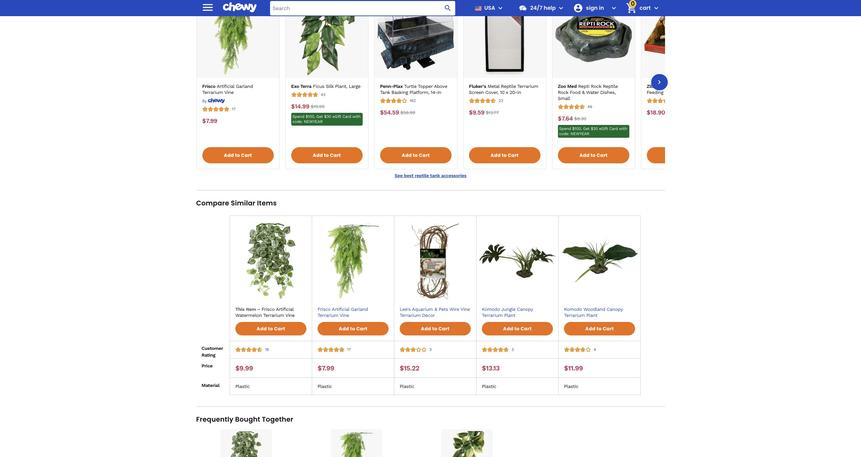 Task type: locate. For each thing, give the bounding box(es) containing it.
menu image
[[497, 4, 505, 12]]

menu image
[[201, 1, 214, 14]]

artificial
[[217, 84, 234, 89], [332, 306, 349, 312]]

together
[[262, 415, 293, 424]]

1 horizontal spatial code:
[[559, 131, 569, 136]]

1 horizontal spatial reptile
[[603, 84, 618, 89]]

3 frequently bought together image from the left
[[443, 431, 491, 457]]

x
[[506, 90, 508, 95]]

1 horizontal spatial 17
[[347, 347, 351, 352]]

1 horizontal spatial frisco
[[318, 306, 331, 312]]

accessories
[[441, 173, 467, 178]]

komodo for komodo woodland canopy terrarium plant
[[564, 306, 582, 312]]

$7.64 text field
[[558, 115, 573, 122]]

tank
[[380, 90, 390, 95]]

0 horizontal spatial $100,
[[306, 114, 315, 119]]

1 komodo from the left
[[482, 306, 500, 312]]

in
[[599, 4, 604, 12]]

1 canopy from the left
[[517, 306, 533, 312]]

$9.99 text field
[[235, 364, 253, 372]]

1 vertical spatial $7.99
[[318, 364, 334, 372]]

spend for $7.64
[[559, 126, 571, 131]]

spend $100, get $30 egift card with code: newyear
[[292, 114, 361, 124], [559, 126, 627, 136]]

egift
[[332, 114, 341, 119], [599, 126, 608, 131]]

vine
[[224, 90, 234, 95], [461, 306, 470, 312], [340, 312, 349, 318]]

komodo left woodland
[[564, 306, 582, 312]]

submit search image
[[444, 4, 452, 12]]

in down 'above'
[[437, 90, 441, 95]]

komodo inside komodo jungle canopy terrarium plant
[[482, 306, 500, 312]]

0 horizontal spatial with
[[352, 114, 361, 119]]

rock up small
[[558, 90, 568, 95]]

4
[[594, 347, 596, 352]]

0 horizontal spatial 3
[[429, 347, 432, 352]]

decor
[[675, 84, 688, 89], [422, 312, 435, 318]]

add to cart button
[[202, 147, 274, 163], [291, 147, 363, 163], [380, 147, 451, 163], [469, 147, 540, 163], [558, 147, 629, 163], [235, 322, 306, 335], [318, 322, 389, 335], [400, 322, 471, 335], [482, 322, 553, 335], [564, 322, 635, 335]]

$30
[[324, 114, 331, 119], [591, 126, 598, 131]]

metal
[[488, 84, 500, 89]]

plant inside komodo woodland canopy terrarium plant
[[586, 312, 598, 318]]

terrarium inside komodo jungle canopy terrarium plant
[[482, 312, 503, 318]]

to
[[235, 152, 240, 159], [324, 152, 329, 159], [413, 152, 418, 159], [502, 152, 507, 159], [591, 152, 596, 159], [268, 325, 273, 332], [350, 325, 355, 332], [432, 325, 437, 332], [514, 325, 520, 332], [597, 325, 602, 332]]

1 vertical spatial $30
[[591, 126, 598, 131]]

1 horizontal spatial spend
[[559, 126, 571, 131]]

1 vertical spatial $100,
[[572, 126, 582, 131]]

small
[[558, 96, 570, 101]]

vine inside artificial garland terrarium  vine
[[224, 90, 234, 95]]

1 vertical spatial artificial
[[332, 306, 349, 312]]

2 in from the left
[[517, 90, 521, 95]]

frequently bought together image
[[222, 431, 270, 457], [332, 431, 381, 457], [443, 431, 491, 457]]

$14.99 $19.99
[[291, 103, 325, 110]]

komodo woodland canopy terrarium plant
[[564, 306, 623, 318]]

get for $7.64
[[583, 126, 590, 131]]

2 horizontal spatial vine
[[461, 306, 470, 312]]

1 horizontal spatial in
[[517, 90, 521, 95]]

0 vertical spatial $30
[[324, 114, 331, 119]]

turtle topper above tank basking platform, 14-in
[[380, 84, 447, 95]]

$7.64
[[558, 115, 573, 122]]

newyear down $8.30 'text box'
[[571, 131, 589, 136]]

terra
[[300, 84, 312, 89]]

spend for $14.99
[[292, 114, 304, 119]]

0 vertical spatial $7.99 text field
[[202, 117, 217, 125]]

0 horizontal spatial card
[[342, 114, 351, 119]]

1 vertical spatial with
[[619, 126, 627, 131]]

1 horizontal spatial canopy
[[607, 306, 623, 312]]

canopy inside komodo jungle canopy terrarium plant
[[517, 306, 533, 312]]

& inside lee's aquarium & pets wire vine terrarium decor
[[434, 306, 437, 312]]

0 horizontal spatial komodo
[[482, 306, 500, 312]]

1 vertical spatial code:
[[559, 131, 569, 136]]

reptile up x
[[501, 84, 516, 89]]

komodo for komodo jungle canopy terrarium plant
[[482, 306, 500, 312]]

frisco artificial garland terrarium  vine
[[318, 306, 368, 318]]

canopy inside komodo woodland canopy terrarium plant
[[607, 306, 623, 312]]

0 vertical spatial decor
[[675, 84, 688, 89]]

1 vertical spatial card
[[609, 126, 618, 131]]

1 horizontal spatial card
[[609, 126, 618, 131]]

17
[[232, 107, 235, 111], [347, 347, 351, 352]]

1 horizontal spatial $100,
[[572, 126, 582, 131]]

decor inside lee's aquarium & pets wire vine terrarium decor
[[422, 312, 435, 318]]

penn-plax turtle topper above tank basking platform, 14-in image
[[377, 0, 454, 75]]

0 horizontal spatial $7.99
[[202, 117, 217, 124]]

komodo
[[482, 306, 500, 312], [564, 306, 582, 312]]

add to cart
[[224, 152, 252, 159], [313, 152, 341, 159], [402, 152, 430, 159], [491, 152, 519, 159], [580, 152, 608, 159], [257, 325, 285, 332], [339, 325, 367, 332], [421, 325, 450, 332], [503, 325, 532, 332], [585, 325, 614, 332]]

1 horizontal spatial &
[[582, 90, 585, 95]]

0 vertical spatial &
[[582, 90, 585, 95]]

1 horizontal spatial frisco artificial garland terrarium  vine image
[[315, 223, 391, 299]]

0 vertical spatial card
[[342, 114, 351, 119]]

woodland
[[583, 306, 605, 312]]

0 horizontal spatial canopy
[[517, 306, 533, 312]]

2 frequently bought together image from the left
[[332, 431, 381, 457]]

cart
[[241, 152, 252, 159], [330, 152, 341, 159], [419, 152, 430, 159], [508, 152, 519, 159], [597, 152, 608, 159], [274, 325, 285, 332], [356, 325, 367, 332], [438, 325, 450, 332], [521, 325, 532, 332], [603, 325, 614, 332]]

1 horizontal spatial 3
[[512, 347, 514, 352]]

1 in from the left
[[437, 90, 441, 95]]

penn-
[[380, 84, 393, 89]]

2 vertical spatial vine
[[340, 312, 349, 318]]

$100, down $8.30 'text box'
[[572, 126, 582, 131]]

0 vertical spatial vine
[[224, 90, 234, 95]]

komodo inside komodo woodland canopy terrarium plant
[[564, 306, 582, 312]]

$13.13 text field
[[482, 364, 500, 372]]

jungle
[[501, 306, 516, 312]]

$13.77 text field
[[486, 109, 499, 116]]

topper
[[418, 84, 433, 89]]

1 vertical spatial egift
[[599, 126, 608, 131]]

19
[[265, 347, 269, 352]]

mushroom
[[689, 84, 712, 89]]

& down repti
[[582, 90, 585, 95]]

komodo jungle canopy terrarium plant element
[[477, 220, 558, 322]]

chewy support image
[[519, 4, 528, 12]]

1 vertical spatial $7.99 text field
[[318, 364, 334, 372]]

2 reptile from the left
[[603, 84, 618, 89]]

1 vertical spatial get
[[583, 126, 590, 131]]

0 horizontal spatial vine
[[224, 90, 234, 95]]

2 komodo from the left
[[564, 306, 582, 312]]

$100, for $14.99
[[306, 114, 315, 119]]

egift for $7.64
[[599, 126, 608, 131]]

1 horizontal spatial spend $100, get $30 egift card with code: newyear
[[559, 126, 627, 136]]

0 horizontal spatial garland
[[236, 84, 253, 89]]

14-
[[431, 90, 437, 95]]

komodo woodland canopy terrarium plant link
[[564, 306, 635, 318]]

plant inside komodo jungle canopy terrarium plant
[[504, 312, 515, 318]]

2 horizontal spatial frequently bought together image
[[443, 431, 491, 457]]

help menu image
[[557, 4, 565, 12]]

1 horizontal spatial garland
[[351, 306, 368, 312]]

1 horizontal spatial plant
[[586, 312, 598, 318]]

1 plant from the left
[[504, 312, 515, 318]]

2 plant from the left
[[586, 312, 598, 318]]

$13.13
[[482, 364, 500, 372]]

reptile
[[415, 173, 429, 178]]

$30 down $19.99 'text field'
[[324, 114, 331, 119]]

2 plastic from the left
[[318, 384, 332, 389]]

cover,
[[485, 90, 499, 95]]

komodo woodland canopy terrarium plant image
[[561, 223, 638, 299]]

in
[[437, 90, 441, 95], [517, 90, 521, 95]]

spend $100, get $30 egift card with code: newyear for $7.64
[[559, 126, 627, 136]]

0 vertical spatial spend
[[292, 114, 304, 119]]

sign in link
[[571, 0, 609, 16]]

list
[[196, 0, 724, 169]]

artificial inside frisco artificial garland terrarium  vine
[[332, 306, 349, 312]]

frisco artificial garland terrarium  vine link
[[318, 306, 389, 318]]

reptile up dishes,
[[603, 84, 618, 89]]

with for $14.99
[[352, 114, 361, 119]]

plant down woodland
[[586, 312, 598, 318]]

0 vertical spatial get
[[316, 114, 323, 119]]

$18.90
[[647, 109, 665, 116]]

0 horizontal spatial decor
[[422, 312, 435, 318]]

0 vertical spatial frisco artificial garland terrarium  vine image
[[200, 0, 276, 75]]

1 vertical spatial rock
[[558, 90, 568, 95]]

0 horizontal spatial $30
[[324, 114, 331, 119]]

1 vertical spatial frisco
[[318, 306, 331, 312]]

$100, down '$14.99 $19.99' on the top
[[306, 114, 315, 119]]

decor down aquarium
[[422, 312, 435, 318]]

1 horizontal spatial frequently bought together image
[[332, 431, 381, 457]]

1 vertical spatial newyear
[[571, 131, 589, 136]]

items image
[[626, 2, 638, 14]]

vine inside frisco artificial garland terrarium  vine
[[340, 312, 349, 318]]

1 horizontal spatial decor
[[675, 84, 688, 89]]

get for $14.99
[[316, 114, 323, 119]]

spend down $14.99 text box
[[292, 114, 304, 119]]

in inside metal reptile terrarium screen cover, 10 x 20-in
[[517, 90, 521, 95]]

exo terra ficus silk plant, large image
[[288, 0, 365, 75]]

1 horizontal spatial rock
[[591, 84, 601, 89]]

2 canopy from the left
[[607, 306, 623, 312]]

1 vertical spatial vine
[[461, 306, 470, 312]]

$100,
[[306, 114, 315, 119], [572, 126, 582, 131]]

code: down $7.64 text field
[[559, 131, 569, 136]]

& left pets
[[434, 306, 437, 312]]

2 3 from the left
[[512, 347, 514, 352]]

0 horizontal spatial plant
[[504, 312, 515, 318]]

0 horizontal spatial egift
[[332, 114, 341, 119]]

$30 for $7.64
[[591, 126, 598, 131]]

1 vertical spatial spend
[[559, 126, 571, 131]]

reptile inside repti rock reptile rock food & water dishes, small
[[603, 84, 618, 89]]

1 horizontal spatial egift
[[599, 126, 608, 131]]

0 horizontal spatial newyear
[[304, 119, 323, 124]]

0 horizontal spatial &
[[434, 306, 437, 312]]

0 horizontal spatial frisco artificial garland terrarium  vine image
[[200, 0, 276, 75]]

terrarium inside komodo woodland canopy terrarium plant
[[564, 312, 585, 318]]

4 plastic from the left
[[482, 384, 496, 389]]

spend $100, get $30 egift card with code: newyear down $19.99 'text field'
[[292, 114, 361, 124]]

plant down jungle
[[504, 312, 515, 318]]

egift for $14.99
[[332, 114, 341, 119]]

chewy image
[[208, 98, 225, 103]]

ledge
[[665, 90, 678, 95]]

$30 down 49
[[591, 126, 598, 131]]

0 vertical spatial $7.99
[[202, 117, 217, 124]]

vertical
[[657, 84, 673, 89]]

komodo left jungle
[[482, 306, 500, 312]]

material
[[202, 382, 220, 388]]

0 vertical spatial code:
[[292, 119, 303, 124]]

$7.99 text field
[[202, 117, 217, 125], [318, 364, 334, 372]]

0 horizontal spatial 17
[[232, 107, 235, 111]]

0 horizontal spatial frequently bought together image
[[222, 431, 270, 457]]

0 horizontal spatial spend $100, get $30 egift card with code: newyear
[[292, 114, 361, 124]]

code: down $14.99 text box
[[292, 119, 303, 124]]

get down $8.30 'text box'
[[583, 126, 590, 131]]

in right x
[[517, 90, 521, 95]]

0 horizontal spatial $7.99 text field
[[202, 117, 217, 125]]

get down $19.99 'text field'
[[316, 114, 323, 119]]

0 vertical spatial garland
[[236, 84, 253, 89]]

frisco inside frisco artificial garland terrarium  vine
[[318, 306, 331, 312]]

1 vertical spatial garland
[[351, 306, 368, 312]]

plastic
[[235, 384, 250, 389], [318, 384, 332, 389], [400, 384, 414, 389], [482, 384, 496, 389], [564, 384, 578, 389]]

0 vertical spatial with
[[352, 114, 361, 119]]

0 vertical spatial newyear
[[304, 119, 323, 124]]

spend $100, get $30 egift card with code: newyear down $8.30 'text box'
[[559, 126, 627, 136]]

$8.30 text field
[[574, 115, 586, 122]]

1 horizontal spatial get
[[583, 126, 590, 131]]

1 vertical spatial decor
[[422, 312, 435, 318]]

penn-plax
[[380, 84, 403, 89]]

in inside 'turtle topper above tank basking platform, 14-in'
[[437, 90, 441, 95]]

0 vertical spatial $100,
[[306, 114, 315, 119]]

0 horizontal spatial spend
[[292, 114, 304, 119]]

rock
[[591, 84, 601, 89], [558, 90, 568, 95]]

decor up the ledge
[[675, 84, 688, 89]]

rating
[[202, 352, 215, 358]]

komodo woodland canopy terrarium plant element
[[559, 220, 641, 322]]

canopy right jungle
[[517, 306, 533, 312]]

$54.59 $58.99
[[380, 109, 415, 116]]

frisco artificial garland terrarium  vine image
[[200, 0, 276, 75], [315, 223, 391, 299]]

$19.99 text field
[[311, 103, 325, 110]]

1 horizontal spatial $7.99
[[318, 364, 334, 372]]

1 horizontal spatial with
[[619, 126, 627, 131]]

1 vertical spatial frisco artificial garland terrarium  vine image
[[315, 223, 391, 299]]

card
[[342, 114, 351, 119], [609, 126, 618, 131]]

code:
[[292, 119, 303, 124], [559, 131, 569, 136]]

0 vertical spatial spend $100, get $30 egift card with code: newyear
[[292, 114, 361, 124]]

frisco artificial garland terrarium vine element
[[312, 220, 394, 322]]

1 vertical spatial &
[[434, 306, 437, 312]]

spend down $7.64 text field
[[559, 126, 571, 131]]

$58.99
[[400, 110, 415, 115]]

1 reptile from the left
[[501, 84, 516, 89]]

rock up water
[[591, 84, 601, 89]]

canopy right woodland
[[607, 306, 623, 312]]

newyear down $19.99 'text field'
[[304, 119, 323, 124]]

0 vertical spatial egift
[[332, 114, 341, 119]]

0 vertical spatial artificial
[[217, 84, 234, 89]]

1 horizontal spatial artificial
[[332, 306, 349, 312]]

0 vertical spatial frisco
[[202, 84, 215, 89]]

reptile inside metal reptile terrarium screen cover, 10 x 20-in
[[501, 84, 516, 89]]

0 horizontal spatial get
[[316, 114, 323, 119]]

add
[[224, 152, 234, 159], [313, 152, 323, 159], [402, 152, 412, 159], [491, 152, 501, 159], [580, 152, 590, 159], [257, 325, 267, 332], [339, 325, 349, 332], [421, 325, 431, 332], [503, 325, 513, 332], [585, 325, 596, 332]]

0 horizontal spatial reptile
[[501, 84, 516, 89]]

0 horizontal spatial code:
[[292, 119, 303, 124]]

0 horizontal spatial frisco
[[202, 84, 215, 89]]

1 horizontal spatial vine
[[340, 312, 349, 318]]

&
[[582, 90, 585, 95], [434, 306, 437, 312]]

plant for jungle
[[504, 312, 515, 318]]

0 vertical spatial 17
[[232, 107, 235, 111]]

decor inside vertical decor mushroom feeding ledge
[[675, 84, 688, 89]]

garland inside frisco artificial garland terrarium  vine
[[351, 306, 368, 312]]

garland
[[236, 84, 253, 89], [351, 306, 368, 312]]

exo
[[291, 84, 299, 89]]

canopy for komodo jungle canopy terrarium plant
[[517, 306, 533, 312]]

1 horizontal spatial $30
[[591, 126, 598, 131]]

0 horizontal spatial artificial
[[217, 84, 234, 89]]

1 horizontal spatial $7.99 text field
[[318, 364, 334, 372]]

& inside repti rock reptile rock food & water dishes, small
[[582, 90, 585, 95]]

lee's
[[400, 306, 411, 312]]

3
[[429, 347, 432, 352], [512, 347, 514, 352]]

1 vertical spatial spend $100, get $30 egift card with code: newyear
[[559, 126, 627, 136]]

1 horizontal spatial newyear
[[571, 131, 589, 136]]

1 horizontal spatial komodo
[[564, 306, 582, 312]]



Task type: vqa. For each thing, say whether or not it's contained in the screenshot.
Give Back menu icon
no



Task type: describe. For each thing, give the bounding box(es) containing it.
help
[[544, 4, 556, 12]]

fluker's
[[469, 84, 486, 89]]

$9.59 text field
[[469, 109, 485, 116]]

20-
[[510, 90, 517, 95]]

similar
[[231, 198, 255, 208]]

pets
[[439, 306, 448, 312]]

screen
[[469, 90, 484, 95]]

frisco artificial watermelon terrarium vine image
[[233, 223, 309, 299]]

43
[[321, 92, 325, 97]]

zoo med repti rock reptile rock food & water dishes, small image
[[555, 0, 632, 75]]

basking
[[391, 90, 408, 95]]

terrarium inside lee's aquarium & pets wire vine terrarium decor
[[400, 312, 421, 318]]

$15.22 text field
[[400, 364, 419, 372]]

terrarium inside artificial garland terrarium  vine
[[202, 90, 223, 95]]

wire
[[449, 306, 459, 312]]

tank
[[430, 173, 440, 178]]

sign in
[[586, 4, 604, 12]]

komodo jungle canopy terrarium plant link
[[482, 306, 553, 318]]

frequently bought together
[[196, 415, 293, 424]]

$54.59 text field
[[380, 109, 399, 116]]

aquarium
[[412, 306, 433, 312]]

artificial inside artificial garland terrarium  vine
[[217, 84, 234, 89]]

metal reptile terrarium screen cover, 10 x 20-in
[[469, 84, 538, 95]]

frisco for frisco
[[202, 84, 215, 89]]

$100, for $7.64
[[572, 126, 582, 131]]

komodo jungle canopy terrarium plant
[[482, 306, 533, 318]]

frequently
[[196, 415, 233, 424]]

customer
[[202, 346, 223, 351]]

water
[[586, 90, 599, 95]]

24/7
[[530, 4, 542, 12]]

$7.99 for left $7.99 text field
[[202, 117, 217, 124]]

spend $100, get $30 egift card with code: newyear for $14.99
[[292, 114, 361, 124]]

frisco for frisco artificial garland terrarium  vine
[[318, 306, 331, 312]]

large
[[349, 84, 361, 89]]

cart menu image
[[652, 4, 660, 12]]

$13.77
[[486, 110, 499, 115]]

card for $7.64
[[609, 126, 618, 131]]

$8.30
[[574, 116, 586, 121]]

$7.64 $8.30
[[558, 115, 586, 122]]

items
[[257, 198, 277, 208]]

newyear for $14.99
[[304, 119, 323, 124]]

$54.59
[[380, 109, 399, 116]]

compare
[[196, 198, 229, 208]]

terrarium inside frisco artificial garland terrarium  vine
[[318, 312, 338, 318]]

5 plastic from the left
[[564, 384, 578, 389]]

repti
[[578, 84, 589, 89]]

customer rating
[[202, 346, 223, 358]]

med
[[567, 84, 577, 89]]

24/7 help
[[530, 4, 556, 12]]

exo terra mandarin plastic plant, medium element
[[394, 220, 476, 322]]

$18.90 text field
[[647, 109, 665, 116]]

turtle
[[404, 84, 417, 89]]

code: for $14.99
[[292, 119, 303, 124]]

chewy home image
[[223, 0, 256, 15]]

162
[[410, 98, 416, 103]]

plant,
[[335, 84, 347, 89]]

lee's aquarium & pets wire vine terrarium decor link
[[400, 306, 471, 318]]

with for $7.64
[[619, 126, 627, 131]]

newyear for $7.64
[[571, 131, 589, 136]]

code: for $7.64
[[559, 131, 569, 136]]

49
[[588, 104, 592, 109]]

account menu image
[[610, 4, 618, 12]]

garland inside artificial garland terrarium  vine
[[236, 84, 253, 89]]

plax
[[393, 84, 403, 89]]

$30 for $14.99
[[324, 114, 331, 119]]

zoo
[[558, 84, 566, 89]]

compare similar items
[[196, 198, 277, 208]]

$15.22
[[400, 364, 419, 372]]

Search text field
[[270, 1, 455, 15]]

see
[[395, 173, 403, 178]]

silk
[[326, 84, 334, 89]]

zilla vertical decor mushroom feeding ledge image
[[644, 0, 721, 75]]

1 3 from the left
[[429, 347, 432, 352]]

feeding
[[647, 90, 663, 95]]

1 vertical spatial 17
[[347, 347, 351, 352]]

usa button
[[472, 0, 505, 16]]

$11.99
[[564, 364, 583, 372]]

Product search field
[[270, 1, 455, 15]]

vine inside lee's aquarium & pets wire vine terrarium decor
[[461, 306, 470, 312]]

usa
[[484, 4, 495, 12]]

0 vertical spatial rock
[[591, 84, 601, 89]]

best
[[404, 173, 414, 178]]

see best reptile tank accessories
[[395, 173, 467, 178]]

list containing $14.99
[[196, 0, 724, 169]]

see best reptile tank accessories link
[[395, 173, 467, 178]]

fluker's metal reptile terrarium screen cover, 10 x 20-in image
[[466, 0, 543, 75]]

24/7 help link
[[516, 0, 556, 16]]

terrarium inside metal reptile terrarium screen cover, 10 x 20-in
[[517, 84, 538, 89]]

by
[[202, 99, 207, 103]]

repti rock reptile rock food & water dishes, small
[[558, 84, 618, 101]]

platform,
[[410, 90, 429, 95]]

cart link
[[623, 0, 651, 16]]

$11.99 text field
[[564, 364, 583, 372]]

plant for woodland
[[586, 312, 598, 318]]

zoo med
[[558, 84, 577, 89]]

$14.99 text field
[[291, 103, 309, 110]]

card for $14.99
[[342, 114, 351, 119]]

frisco artificial garland terrarium  vine image inside frisco artificial garland terrarium vine element
[[315, 223, 391, 299]]

canopy for komodo woodland canopy terrarium plant
[[607, 306, 623, 312]]

$58.99 text field
[[400, 109, 415, 116]]

$7.99 for bottommost $7.99 text field
[[318, 364, 334, 372]]

this item – frisco artificial watermelon terrarium vine element
[[230, 220, 312, 322]]

10
[[500, 90, 505, 95]]

bought
[[235, 415, 260, 424]]

price
[[202, 363, 213, 369]]

zilla
[[647, 84, 656, 89]]

0 horizontal spatial rock
[[558, 90, 568, 95]]

$9.59
[[469, 109, 485, 116]]

artificial garland terrarium  vine
[[202, 84, 253, 95]]

sign
[[586, 4, 598, 12]]

lee's aquarium & pets wire vine terrarium decor image
[[397, 223, 474, 299]]

3 plastic from the left
[[400, 384, 414, 389]]

komodo jungle canopy terrarium plant image
[[479, 223, 556, 299]]

food
[[570, 90, 581, 95]]

1 plastic from the left
[[235, 384, 250, 389]]

lee's aquarium & pets wire vine terrarium decor
[[400, 306, 470, 318]]

above
[[434, 84, 447, 89]]

vertical decor mushroom feeding ledge
[[647, 84, 712, 95]]

1 frequently bought together image from the left
[[222, 431, 270, 457]]

exo terra ficus silk plant, large
[[291, 84, 361, 89]]

ficus
[[313, 84, 324, 89]]



